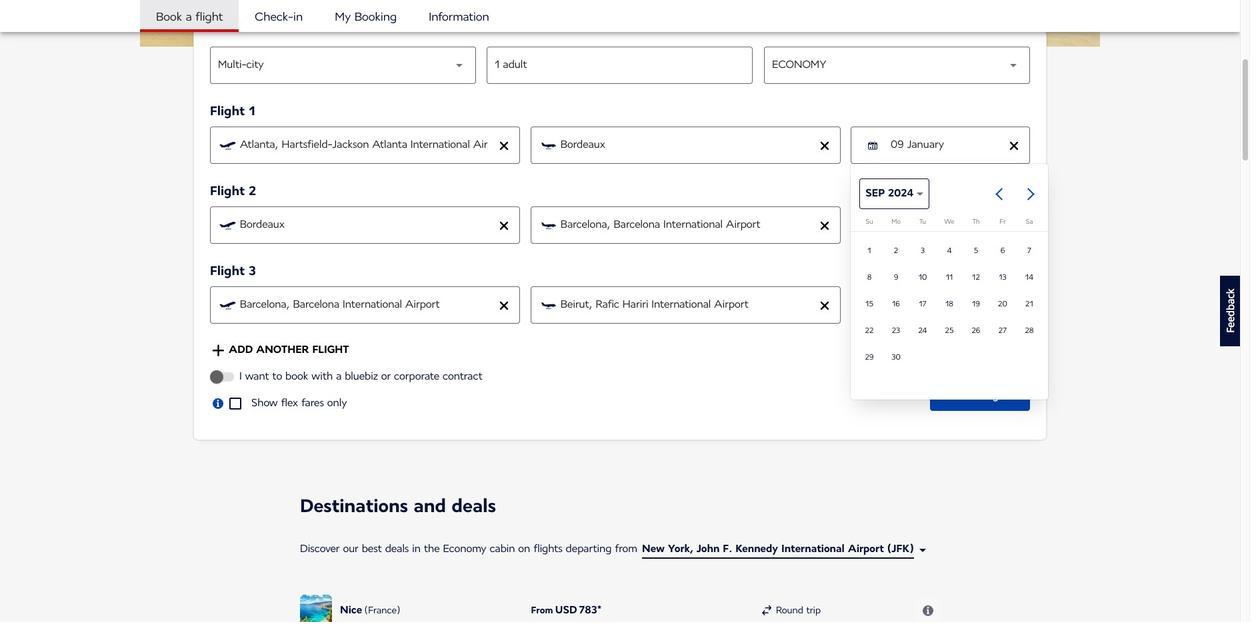 Task type: vqa. For each thing, say whether or not it's contained in the screenshot.


Task type: describe. For each thing, give the bounding box(es) containing it.
16
[[892, 300, 900, 308]]

flight 2
[[210, 184, 256, 199]]

11 button
[[936, 264, 963, 291]]

we
[[945, 219, 955, 226]]

12 button
[[963, 264, 990, 291]]

discover
[[300, 543, 340, 556]]

18 button
[[936, 291, 963, 317]]

no color image for add another flight
[[212, 345, 225, 357]]

Passengers field
[[495, 57, 745, 73]]

17
[[919, 300, 927, 308]]

book
[[286, 371, 308, 384]]

1 button
[[856, 237, 883, 264]]

6 button
[[990, 237, 1016, 264]]

15
[[866, 300, 874, 308]]

(france)
[[364, 606, 401, 617]]

flight for flight 1
[[210, 104, 245, 119]]

cabin
[[490, 543, 515, 556]]

information link
[[413, 0, 505, 32]]

check-
[[255, 11, 294, 24]]

24
[[919, 326, 927, 335]]

flight for flight 2
[[210, 184, 245, 199]]

7 button
[[1016, 237, 1043, 264]]

sep 2024
[[866, 187, 914, 200]]

destinations
[[300, 497, 408, 518]]

departure date field for flight 1
[[891, 137, 1004, 153]]

24 button
[[910, 317, 936, 344]]

1 vertical spatial a
[[336, 371, 342, 384]]

20 button
[[990, 291, 1016, 317]]

9
[[894, 273, 899, 282]]

26 button
[[963, 317, 990, 344]]

0 horizontal spatial 3
[[249, 264, 256, 279]]

3 button
[[910, 237, 936, 264]]

my
[[335, 11, 351, 24]]

check-in
[[255, 11, 303, 24]]

flight
[[195, 11, 223, 24]]

departure date field for flight 2
[[891, 217, 1004, 233]]

clear selected destination image for flight 2
[[820, 221, 829, 231]]

book a flight link
[[140, 0, 239, 32]]

6
[[1001, 246, 1005, 255]]

8
[[867, 273, 872, 282]]

7
[[1028, 246, 1032, 255]]

economy
[[443, 543, 487, 556]]

show flex fares only
[[251, 398, 347, 410]]

25
[[945, 326, 954, 335]]

show
[[251, 398, 278, 410]]

sep
[[866, 187, 885, 200]]

with
[[311, 371, 333, 384]]

row containing 1
[[856, 237, 1043, 264]]

flight for flight 3
[[210, 264, 245, 279]]

21 button
[[1016, 291, 1043, 317]]

28
[[1025, 326, 1034, 335]]

mo
[[892, 219, 901, 226]]

from usd 783*
[[531, 605, 602, 617]]

contract
[[443, 371, 483, 384]]

destinations and deals
[[300, 497, 496, 518]]

only
[[327, 398, 347, 410]]

the
[[424, 543, 440, 556]]

corporate
[[394, 371, 440, 384]]

sa
[[1026, 219, 1033, 226]]

discover our best deals in the economy cabin on flights departing from
[[300, 543, 638, 556]]

14 button
[[1016, 264, 1043, 291]]

0 horizontal spatial a
[[186, 11, 192, 24]]

2 inside search field
[[249, 184, 256, 199]]

4 button
[[936, 237, 963, 264]]

bluebiz
[[345, 371, 378, 384]]

departing
[[566, 543, 612, 556]]

26
[[972, 326, 981, 335]]

check-in link
[[239, 0, 319, 32]]

row containing 29
[[856, 344, 1043, 371]]

from
[[615, 543, 638, 556]]

usd 783*
[[555, 605, 602, 617]]

th
[[973, 219, 980, 226]]

15 button
[[856, 291, 883, 317]]

28 button
[[1016, 317, 1043, 344]]

23 button
[[883, 317, 910, 344]]

want
[[245, 371, 269, 384]]

round
[[776, 606, 804, 617]]

30 button
[[883, 344, 910, 371]]

1 horizontal spatial in
[[412, 543, 421, 556]]

flights
[[534, 543, 563, 556]]

clear selected destination image for flight 3
[[820, 301, 829, 311]]

no color image for round trip
[[762, 606, 772, 617]]

sep 2024 button
[[860, 178, 930, 210]]

25 button
[[936, 317, 963, 344]]



Task type: locate. For each thing, give the bounding box(es) containing it.
no color image left the round
[[762, 606, 772, 617]]

clear dates image
[[1010, 301, 1019, 311]]

in left the at left bottom
[[412, 543, 421, 556]]

1 vertical spatial in
[[412, 543, 421, 556]]

12
[[972, 273, 980, 282]]

19 button
[[963, 291, 990, 317]]

clear selected origin image for flight 3
[[499, 301, 509, 311]]

tab list
[[193, 7, 1047, 31]]

2 departure date field from the top
[[891, 217, 1004, 233]]

book a flight
[[156, 11, 223, 24]]

2 vertical spatial departure date field
[[891, 297, 1004, 313]]

navigation
[[140, 0, 1100, 32]]

0 vertical spatial flight
[[210, 104, 245, 119]]

row containing 15
[[856, 291, 1043, 317]]

1 vertical spatial clear selected destination image
[[820, 221, 829, 231]]

1 clear selected destination image from the top
[[820, 141, 829, 151]]

0 vertical spatial clear selected destination image
[[820, 141, 829, 151]]

grid containing 1
[[856, 219, 1043, 371]]

deals right best
[[385, 543, 409, 556]]

1 vertical spatial 2
[[894, 246, 899, 255]]

1 vertical spatial clear selected origin image
[[499, 221, 509, 231]]

1 row from the top
[[856, 237, 1043, 264]]

in left my
[[293, 11, 303, 24]]

tu
[[920, 219, 926, 226]]

0 vertical spatial deals
[[452, 497, 496, 518]]

0 vertical spatial departure date field
[[891, 137, 1004, 153]]

1 vertical spatial departure date field
[[891, 217, 1004, 233]]

0 vertical spatial 2
[[249, 184, 256, 199]]

view fare conditions for this deal to nice, france. image
[[923, 606, 934, 617]]

clear selected destination image
[[820, 141, 829, 151], [820, 221, 829, 231], [820, 301, 829, 311]]

on
[[518, 543, 530, 556]]

deals
[[452, 497, 496, 518], [385, 543, 409, 556]]

row containing 8
[[856, 264, 1043, 291]]

14
[[1026, 273, 1034, 282]]

1 vertical spatial 1
[[868, 246, 871, 255]]

0 horizontal spatial in
[[293, 11, 303, 24]]

booking
[[355, 11, 397, 24]]

Departure date field
[[891, 137, 1004, 153], [891, 217, 1004, 233], [891, 297, 1004, 313]]

grid
[[856, 219, 1043, 371]]

information
[[429, 11, 489, 24]]

flight 3
[[210, 264, 256, 279]]

a
[[186, 11, 192, 24], [336, 371, 342, 384]]

10
[[919, 273, 927, 282]]

in
[[293, 11, 303, 24], [412, 543, 421, 556]]

best
[[362, 543, 382, 556]]

row containing 22
[[856, 317, 1043, 344]]

16 button
[[883, 291, 910, 317]]

trip
[[806, 606, 821, 617]]

i want to book with a bluebiz or corporate contract
[[239, 371, 483, 384]]

2 vertical spatial clear selected destination image
[[820, 301, 829, 311]]

deals up 'discover our best deals in the economy cabin on flights departing from'
[[452, 497, 496, 518]]

23
[[892, 326, 901, 335]]

0 vertical spatial no color image
[[212, 345, 225, 357]]

my booking
[[335, 11, 397, 24]]

clear selected origin image for flight 1
[[499, 141, 509, 151]]

0 horizontal spatial 1
[[249, 104, 256, 119]]

flight 1
[[210, 104, 256, 119]]

su
[[866, 219, 873, 226]]

1 horizontal spatial 2
[[894, 246, 899, 255]]

to
[[272, 371, 282, 384]]

1 vertical spatial flight
[[210, 184, 245, 199]]

1 vertical spatial 3
[[249, 264, 256, 279]]

4 row from the top
[[856, 317, 1043, 344]]

1 clear selected origin image from the top
[[499, 141, 509, 151]]

from
[[531, 606, 553, 617]]

1 horizontal spatial a
[[336, 371, 342, 384]]

2 button
[[883, 237, 910, 264]]

0 vertical spatial 1
[[249, 104, 256, 119]]

3 clear selected destination image from the top
[[820, 301, 829, 311]]

5 row from the top
[[856, 344, 1043, 371]]

flight
[[312, 344, 349, 357]]

3 inside button
[[921, 246, 925, 255]]

0 vertical spatial a
[[186, 11, 192, 24]]

2 inside 2 button
[[894, 246, 899, 255]]

0 vertical spatial clear selected origin image
[[499, 141, 509, 151]]

20
[[998, 300, 1008, 308]]

3 departure date field from the top
[[891, 297, 1004, 313]]

no color image inside add another flight button
[[212, 345, 225, 357]]

5 button
[[963, 237, 990, 264]]

my booking link
[[319, 0, 413, 32]]

1 flight from the top
[[210, 104, 245, 119]]

0 vertical spatial 3
[[921, 246, 925, 255]]

10 button
[[910, 264, 936, 291]]

navigation containing book a flight
[[140, 0, 1100, 32]]

0 horizontal spatial 2
[[249, 184, 256, 199]]

2 clear selected destination image from the top
[[820, 221, 829, 231]]

add
[[229, 344, 253, 357]]

fr
[[1000, 219, 1006, 226]]

nice
[[340, 605, 362, 617]]

another
[[256, 344, 309, 357]]

2 vertical spatial clear selected origin image
[[499, 301, 509, 311]]

add another flight button
[[210, 343, 349, 359]]

22
[[865, 326, 874, 335]]

1 horizontal spatial deals
[[452, 497, 496, 518]]

17 button
[[910, 291, 936, 317]]

no color image
[[212, 345, 225, 357], [762, 606, 772, 617]]

1 departure date field from the top
[[891, 137, 1004, 153]]

4
[[947, 246, 952, 255]]

21
[[1026, 300, 1034, 308]]

1 horizontal spatial no color image
[[762, 606, 772, 617]]

None search field
[[210, 47, 1030, 429]]

our
[[343, 543, 359, 556]]

30
[[892, 353, 901, 362]]

a right with
[[336, 371, 342, 384]]

3 clear selected origin image from the top
[[499, 301, 509, 311]]

22 button
[[856, 317, 883, 344]]

0 vertical spatial in
[[293, 11, 303, 24]]

clear selected origin image
[[499, 141, 509, 151], [499, 221, 509, 231], [499, 301, 509, 311]]

11
[[946, 273, 953, 282]]

0 horizontal spatial deals
[[385, 543, 409, 556]]

none search field containing flight 1
[[210, 47, 1030, 429]]

2 row from the top
[[856, 264, 1043, 291]]

1 horizontal spatial 3
[[921, 246, 925, 255]]

18
[[946, 300, 954, 308]]

clear selected origin image for flight 2
[[499, 221, 509, 231]]

row
[[856, 237, 1043, 264], [856, 264, 1043, 291], [856, 291, 1043, 317], [856, 317, 1043, 344], [856, 344, 1043, 371]]

flight
[[210, 104, 245, 119], [210, 184, 245, 199], [210, 264, 245, 279]]

1 horizontal spatial 1
[[868, 246, 871, 255]]

27 button
[[990, 317, 1016, 344]]

2
[[249, 184, 256, 199], [894, 246, 899, 255]]

13 button
[[990, 264, 1016, 291]]

1 vertical spatial no color image
[[762, 606, 772, 617]]

i
[[239, 371, 242, 384]]

book
[[156, 11, 182, 24]]

5
[[974, 246, 979, 255]]

departure date field for flight 3
[[891, 297, 1004, 313]]

no color image
[[1018, 268, 1027, 277]]

flex
[[281, 398, 298, 410]]

round trip
[[776, 606, 821, 617]]

2 flight from the top
[[210, 184, 245, 199]]

1 inside button
[[868, 246, 871, 255]]

clear dates image
[[1010, 141, 1019, 151]]

8 button
[[856, 264, 883, 291]]

2 vertical spatial flight
[[210, 264, 245, 279]]

no color image left add at the bottom left of page
[[212, 345, 225, 357]]

3 row from the top
[[856, 291, 1043, 317]]

13
[[999, 273, 1007, 282]]

2 clear selected origin image from the top
[[499, 221, 509, 231]]

29
[[865, 353, 874, 362]]

fares
[[301, 398, 324, 410]]

3 flight from the top
[[210, 264, 245, 279]]

9 button
[[883, 264, 910, 291]]

nice (france)
[[340, 605, 401, 617]]

or
[[381, 371, 391, 384]]

0 horizontal spatial no color image
[[212, 345, 225, 357]]

clear selected destination image for flight 1
[[820, 141, 829, 151]]

29 button
[[856, 344, 883, 371]]

2024
[[888, 187, 914, 200]]

1 vertical spatial deals
[[385, 543, 409, 556]]

a right book
[[186, 11, 192, 24]]



